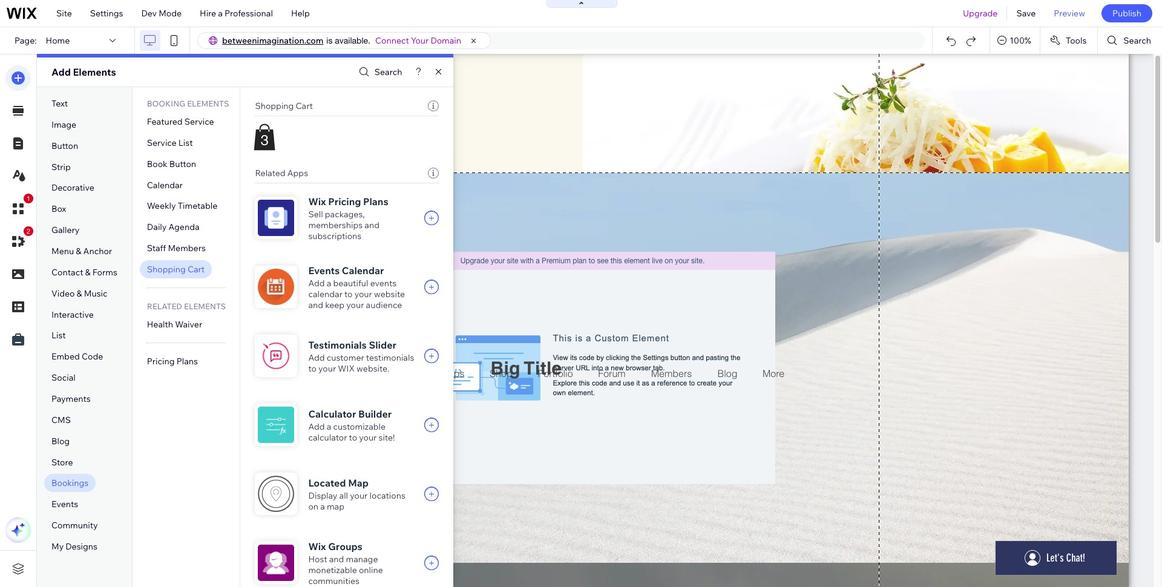 Task type: describe. For each thing, give the bounding box(es) containing it.
available.
[[335, 36, 371, 45]]

timetable
[[178, 201, 218, 212]]

0 horizontal spatial shopping cart
[[147, 264, 205, 275]]

image
[[51, 119, 76, 130]]

0 horizontal spatial plans
[[177, 356, 198, 367]]

pricing plans
[[147, 356, 198, 367]]

packages,
[[325, 209, 365, 220]]

payments
[[51, 394, 91, 405]]

anchor
[[83, 246, 112, 257]]

& for contact
[[85, 267, 91, 278]]

dev mode
[[141, 8, 182, 19]]

betweenimagination.com
[[222, 35, 324, 46]]

customizable
[[333, 421, 386, 432]]

& for menu
[[76, 246, 81, 257]]

and inside the wix pricing plans sell packages, memberships and subscriptions
[[365, 220, 380, 231]]

to inside events calendar add a beautiful events calendar to your website and keep your audience updated.
[[345, 289, 353, 300]]

service list
[[147, 137, 193, 148]]

& for video
[[77, 288, 82, 299]]

wix pricing plans sell packages, memberships and subscriptions
[[308, 196, 389, 242]]

1 button
[[5, 194, 33, 222]]

a inside events calendar add a beautiful events calendar to your website and keep your audience updated.
[[327, 278, 331, 289]]

cms
[[51, 415, 71, 426]]

bookings
[[51, 478, 89, 489]]

interactive
[[51, 309, 94, 320]]

social
[[51, 373, 76, 383]]

professional
[[225, 8, 273, 19]]

manage
[[346, 554, 378, 565]]

2 button
[[5, 226, 33, 254]]

your inside testimonials slider add customer testimonials to your wix website.
[[319, 363, 336, 374]]

embed
[[51, 351, 80, 362]]

slider
[[369, 339, 397, 351]]

wix for wix groups
[[308, 541, 326, 553]]

host
[[308, 554, 327, 565]]

100% button
[[991, 27, 1040, 54]]

your left website
[[355, 289, 372, 300]]

testimonials
[[308, 339, 367, 351]]

book button
[[147, 158, 196, 169]]

to inside calculator builder add a customizable calculator to your site!
[[349, 432, 357, 443]]

a inside calculator builder add a customizable calculator to your site!
[[327, 421, 331, 432]]

my designs
[[51, 541, 97, 552]]

calculator
[[308, 432, 347, 443]]

2
[[27, 228, 30, 235]]

add elements
[[51, 66, 116, 78]]

pricing inside the wix pricing plans sell packages, memberships and subscriptions
[[328, 196, 361, 208]]

community
[[51, 520, 98, 531]]

hire
[[200, 8, 216, 19]]

website.
[[357, 363, 390, 374]]

waiver
[[175, 319, 202, 330]]

wix for wix pricing plans
[[308, 196, 326, 208]]

staff members
[[147, 243, 206, 254]]

events
[[370, 278, 397, 289]]

site
[[56, 8, 72, 19]]

featured service
[[147, 116, 214, 127]]

groups
[[328, 541, 363, 553]]

to inside testimonials slider add customer testimonials to your wix website.
[[308, 363, 317, 374]]

weekly timetable
[[147, 201, 218, 212]]

0 horizontal spatial calendar
[[147, 180, 183, 191]]

0 vertical spatial shopping cart
[[255, 101, 313, 111]]

display
[[308, 491, 338, 501]]

booking
[[147, 99, 185, 108]]

calculator
[[308, 408, 356, 420]]

your inside located map display all your locations on a map
[[350, 491, 368, 501]]

staff
[[147, 243, 166, 254]]

save button
[[1008, 0, 1045, 27]]

1 vertical spatial pricing
[[147, 356, 175, 367]]

located map display all your locations on a map
[[308, 477, 406, 512]]

is available. connect your domain
[[327, 35, 461, 46]]

events calendar add a beautiful events calendar to your website and keep your audience updated.
[[308, 265, 405, 322]]

menu & anchor
[[51, 246, 112, 257]]

book
[[147, 158, 168, 169]]

a right hire
[[218, 8, 223, 19]]

events for events
[[51, 499, 78, 510]]

tools
[[1066, 35, 1087, 46]]

publish
[[1113, 8, 1142, 19]]

add for events calendar
[[308, 278, 325, 289]]

calendar inside events calendar add a beautiful events calendar to your website and keep your audience updated.
[[342, 265, 384, 277]]

add for testimonials slider
[[308, 352, 325, 363]]

all
[[339, 491, 348, 501]]

and inside events calendar add a beautiful events calendar to your website and keep your audience updated.
[[308, 300, 323, 311]]

embed code
[[51, 351, 103, 362]]

related elements
[[147, 302, 226, 311]]

blog
[[51, 436, 70, 447]]

daily agenda
[[147, 222, 200, 233]]

monetizable
[[308, 565, 357, 576]]

decorative
[[51, 183, 94, 193]]

elements
[[73, 66, 116, 78]]

designs
[[66, 541, 97, 552]]

add for calculator builder
[[308, 421, 325, 432]]

calculator builder add a customizable calculator to your site!
[[308, 408, 395, 443]]

domain
[[431, 35, 461, 46]]

my
[[51, 541, 64, 552]]

audience
[[366, 300, 402, 311]]

help
[[291, 8, 310, 19]]

hire a professional
[[200, 8, 273, 19]]

online
[[359, 565, 383, 576]]



Task type: vqa. For each thing, say whether or not it's contained in the screenshot.
Decorative
yes



Task type: locate. For each thing, give the bounding box(es) containing it.
publish button
[[1102, 4, 1153, 22]]

events for events calendar add a beautiful events calendar to your website and keep your audience updated.
[[308, 265, 340, 277]]

pricing
[[328, 196, 361, 208], [147, 356, 175, 367]]

plans inside the wix pricing plans sell packages, memberships and subscriptions
[[363, 196, 389, 208]]

members
[[168, 243, 206, 254]]

0 vertical spatial &
[[76, 246, 81, 257]]

0 vertical spatial service
[[185, 116, 214, 127]]

calendar
[[308, 289, 343, 300]]

save
[[1017, 8, 1036, 19]]

0 vertical spatial button
[[51, 140, 78, 151]]

your
[[411, 35, 429, 46]]

service down 'featured'
[[147, 137, 177, 148]]

1 horizontal spatial service
[[185, 116, 214, 127]]

search button down connect
[[356, 63, 402, 81]]

search
[[1124, 35, 1152, 46], [375, 67, 402, 78]]

is
[[327, 36, 333, 45]]

2 vertical spatial &
[[77, 288, 82, 299]]

video
[[51, 288, 75, 299]]

daily
[[147, 222, 167, 233]]

a inside located map display all your locations on a map
[[320, 501, 325, 512]]

apps
[[287, 168, 308, 179]]

1
[[27, 195, 30, 202]]

events
[[308, 265, 340, 277], [51, 499, 78, 510]]

preview button
[[1045, 0, 1095, 27]]

add
[[51, 66, 71, 78], [308, 278, 325, 289], [308, 352, 325, 363], [308, 421, 325, 432]]

wix up host
[[308, 541, 326, 553]]

1 horizontal spatial plans
[[363, 196, 389, 208]]

customer
[[327, 352, 364, 363]]

0 horizontal spatial pricing
[[147, 356, 175, 367]]

located
[[308, 477, 346, 489]]

booking elements
[[147, 99, 229, 108]]

and left the "keep" at the bottom of page
[[308, 300, 323, 311]]

to right calendar at the left of the page
[[345, 289, 353, 300]]

1 horizontal spatial and
[[329, 554, 344, 565]]

and right memberships
[[365, 220, 380, 231]]

1 horizontal spatial search
[[1124, 35, 1152, 46]]

2 horizontal spatial and
[[365, 220, 380, 231]]

and inside the wix groups host and manage monetizable online communities
[[329, 554, 344, 565]]

1 vertical spatial button
[[169, 158, 196, 169]]

add up text
[[51, 66, 71, 78]]

0 vertical spatial pricing
[[328, 196, 361, 208]]

tools button
[[1041, 27, 1098, 54]]

1 vertical spatial shopping cart
[[147, 264, 205, 275]]

& right video
[[77, 288, 82, 299]]

dev
[[141, 8, 157, 19]]

service down the booking elements
[[185, 116, 214, 127]]

testimonials
[[366, 352, 414, 363]]

plans up packages,
[[363, 196, 389, 208]]

0 horizontal spatial search
[[375, 67, 402, 78]]

sell
[[308, 209, 323, 220]]

weekly
[[147, 201, 176, 212]]

strip
[[51, 161, 71, 172]]

related
[[255, 168, 286, 179]]

1 horizontal spatial button
[[169, 158, 196, 169]]

memberships
[[308, 220, 363, 231]]

1 vertical spatial elements
[[184, 302, 226, 311]]

search down publish
[[1124, 35, 1152, 46]]

mode
[[159, 8, 182, 19]]

box
[[51, 204, 66, 215]]

1 horizontal spatial cart
[[296, 101, 313, 111]]

1 vertical spatial search button
[[356, 63, 402, 81]]

to right the calculator
[[349, 432, 357, 443]]

your right the "keep" at the bottom of page
[[347, 300, 364, 311]]

0 vertical spatial search button
[[1099, 27, 1163, 54]]

wix
[[338, 363, 355, 374]]

health
[[147, 319, 173, 330]]

calendar up "beautiful"
[[342, 265, 384, 277]]

and
[[365, 220, 380, 231], [308, 300, 323, 311], [329, 554, 344, 565]]

events up calendar at the left of the page
[[308, 265, 340, 277]]

a
[[218, 8, 223, 19], [327, 278, 331, 289], [327, 421, 331, 432], [320, 501, 325, 512]]

0 horizontal spatial button
[[51, 140, 78, 151]]

elements for related elements
[[184, 302, 226, 311]]

1 horizontal spatial pricing
[[328, 196, 361, 208]]

elements up waiver
[[184, 302, 226, 311]]

elements for booking elements
[[187, 99, 229, 108]]

0 horizontal spatial events
[[51, 499, 78, 510]]

1 horizontal spatial shopping
[[255, 101, 294, 111]]

add inside events calendar add a beautiful events calendar to your website and keep your audience updated.
[[308, 278, 325, 289]]

your down map on the left bottom of the page
[[350, 491, 368, 501]]

shopping cart
[[255, 101, 313, 111], [147, 264, 205, 275]]

beautiful
[[333, 278, 369, 289]]

add inside testimonials slider add customer testimonials to your wix website.
[[308, 352, 325, 363]]

a right 'on'
[[320, 501, 325, 512]]

1 vertical spatial and
[[308, 300, 323, 311]]

add up updated.
[[308, 278, 325, 289]]

0 vertical spatial to
[[345, 289, 353, 300]]

to left wix
[[308, 363, 317, 374]]

2 wix from the top
[[308, 541, 326, 553]]

button down service list
[[169, 158, 196, 169]]

home
[[46, 35, 70, 46]]

0 vertical spatial search
[[1124, 35, 1152, 46]]

wix inside the wix pricing plans sell packages, memberships and subscriptions
[[308, 196, 326, 208]]

100%
[[1010, 35, 1032, 46]]

agenda
[[169, 222, 200, 233]]

search button down publish button
[[1099, 27, 1163, 54]]

1 horizontal spatial list
[[179, 137, 193, 148]]

your
[[355, 289, 372, 300], [347, 300, 364, 311], [319, 363, 336, 374], [359, 432, 377, 443], [350, 491, 368, 501]]

service
[[185, 116, 214, 127], [147, 137, 177, 148]]

1 vertical spatial list
[[51, 330, 66, 341]]

1 horizontal spatial shopping cart
[[255, 101, 313, 111]]

shopping
[[255, 101, 294, 111], [147, 264, 186, 275]]

gallery
[[51, 225, 80, 236]]

pricing down health
[[147, 356, 175, 367]]

button
[[51, 140, 78, 151], [169, 158, 196, 169]]

0 vertical spatial events
[[308, 265, 340, 277]]

preview
[[1055, 8, 1086, 19]]

a down calculator
[[327, 421, 331, 432]]

code
[[82, 351, 103, 362]]

1 wix from the top
[[308, 196, 326, 208]]

add down calculator
[[308, 421, 325, 432]]

calendar up weekly
[[147, 180, 183, 191]]

2 vertical spatial to
[[349, 432, 357, 443]]

1 vertical spatial &
[[85, 267, 91, 278]]

1 vertical spatial service
[[147, 137, 177, 148]]

0 horizontal spatial list
[[51, 330, 66, 341]]

cart
[[296, 101, 313, 111], [188, 264, 205, 275]]

your left site!
[[359, 432, 377, 443]]

updated.
[[308, 311, 344, 322]]

subscriptions
[[308, 231, 362, 242]]

1 vertical spatial cart
[[188, 264, 205, 275]]

keep
[[325, 300, 345, 311]]

events inside events calendar add a beautiful events calendar to your website and keep your audience updated.
[[308, 265, 340, 277]]

0 vertical spatial list
[[179, 137, 193, 148]]

map
[[348, 477, 369, 489]]

1 horizontal spatial search button
[[1099, 27, 1163, 54]]

on
[[308, 501, 319, 512]]

website
[[374, 289, 405, 300]]

plans down waiver
[[177, 356, 198, 367]]

0 horizontal spatial cart
[[188, 264, 205, 275]]

testimonials slider add customer testimonials to your wix website.
[[308, 339, 414, 374]]

0 horizontal spatial service
[[147, 137, 177, 148]]

wix inside the wix groups host and manage monetizable online communities
[[308, 541, 326, 553]]

related apps
[[255, 168, 308, 179]]

2 vertical spatial and
[[329, 554, 344, 565]]

forms
[[93, 267, 117, 278]]

0 horizontal spatial and
[[308, 300, 323, 311]]

list down the featured service
[[179, 137, 193, 148]]

a left "beautiful"
[[327, 278, 331, 289]]

text
[[51, 98, 68, 109]]

1 horizontal spatial calendar
[[342, 265, 384, 277]]

0 horizontal spatial search button
[[356, 63, 402, 81]]

0 vertical spatial calendar
[[147, 180, 183, 191]]

0 vertical spatial plans
[[363, 196, 389, 208]]

&
[[76, 246, 81, 257], [85, 267, 91, 278], [77, 288, 82, 299]]

elements up the featured service
[[187, 99, 229, 108]]

events down bookings
[[51, 499, 78, 510]]

1 vertical spatial to
[[308, 363, 317, 374]]

1 horizontal spatial events
[[308, 265, 340, 277]]

& left the forms on the left top
[[85, 267, 91, 278]]

upgrade
[[963, 8, 998, 19]]

wix
[[308, 196, 326, 208], [308, 541, 326, 553]]

0 vertical spatial shopping
[[255, 101, 294, 111]]

0 vertical spatial and
[[365, 220, 380, 231]]

1 vertical spatial wix
[[308, 541, 326, 553]]

search down connect
[[375, 67, 402, 78]]

featured
[[147, 116, 183, 127]]

your inside calculator builder add a customizable calculator to your site!
[[359, 432, 377, 443]]

1 vertical spatial search
[[375, 67, 402, 78]]

pricing up packages,
[[328, 196, 361, 208]]

1 vertical spatial calendar
[[342, 265, 384, 277]]

music
[[84, 288, 108, 299]]

0 vertical spatial cart
[[296, 101, 313, 111]]

wix up sell
[[308, 196, 326, 208]]

add inside calculator builder add a customizable calculator to your site!
[[308, 421, 325, 432]]

settings
[[90, 8, 123, 19]]

button down image
[[51, 140, 78, 151]]

menu
[[51, 246, 74, 257]]

site!
[[379, 432, 395, 443]]

0 vertical spatial elements
[[187, 99, 229, 108]]

0 vertical spatial wix
[[308, 196, 326, 208]]

to
[[345, 289, 353, 300], [308, 363, 317, 374], [349, 432, 357, 443]]

& right menu
[[76, 246, 81, 257]]

your left wix
[[319, 363, 336, 374]]

list up embed
[[51, 330, 66, 341]]

communities
[[308, 576, 360, 587]]

list
[[179, 137, 193, 148], [51, 330, 66, 341]]

add down the testimonials
[[308, 352, 325, 363]]

1 vertical spatial shopping
[[147, 264, 186, 275]]

0 horizontal spatial shopping
[[147, 264, 186, 275]]

and down "groups"
[[329, 554, 344, 565]]

1 vertical spatial plans
[[177, 356, 198, 367]]

1 vertical spatial events
[[51, 499, 78, 510]]

store
[[51, 457, 73, 468]]

video & music
[[51, 288, 108, 299]]



